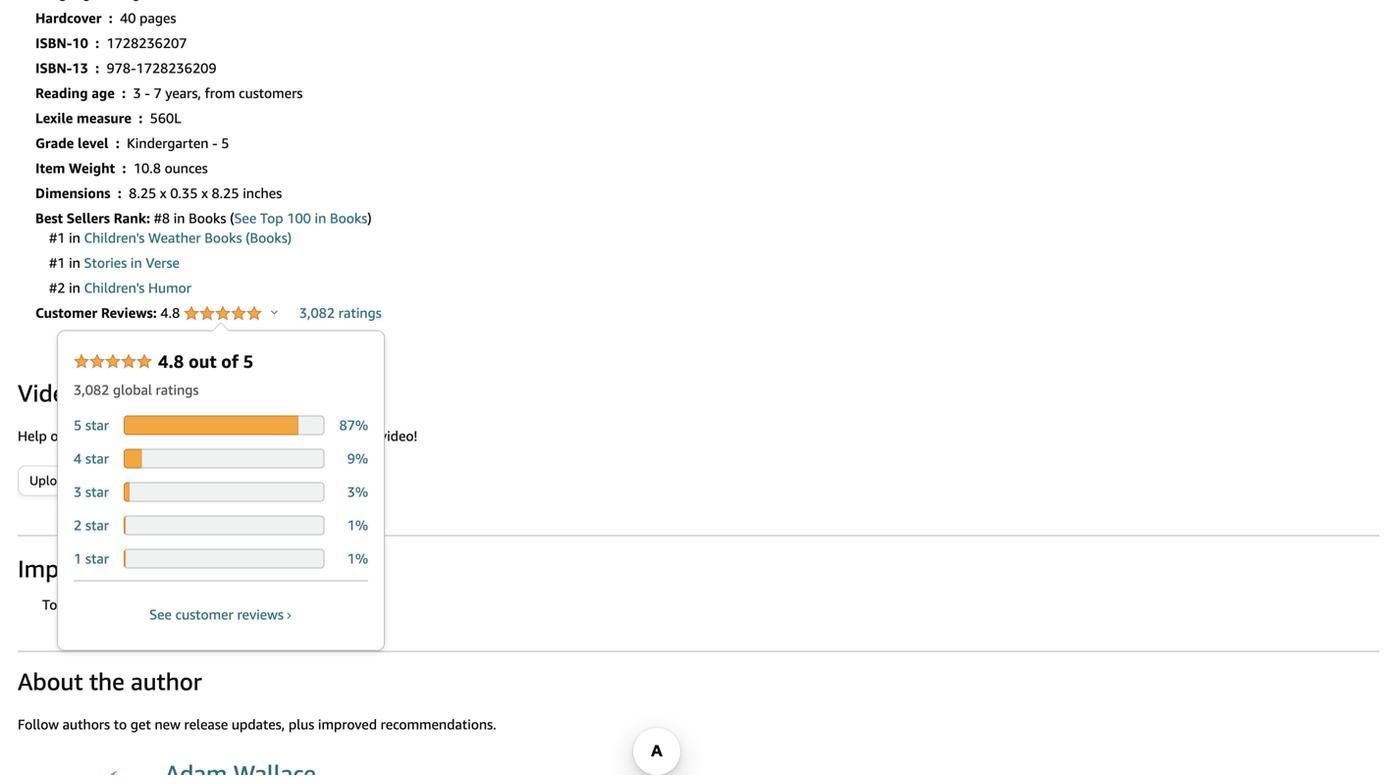 Task type: vqa. For each thing, say whether or not it's contained in the screenshot.


Task type: locate. For each thing, give the bounding box(es) containing it.
in
[[173, 210, 185, 226], [315, 210, 326, 226], [69, 230, 80, 246], [69, 255, 80, 271], [130, 255, 142, 271], [69, 280, 80, 296]]

in up children's humor link
[[130, 255, 142, 271]]

3,082 up 5 star
[[74, 382, 109, 398]]

1 vertical spatial ratings
[[156, 382, 199, 398]]

0 horizontal spatial -
[[145, 85, 150, 101]]

- left the 7
[[145, 85, 150, 101]]

‏ left 40
[[105, 10, 105, 26]]

progress bar inside 5 stars represent 87% of rating element
[[124, 416, 324, 435]]

13
[[72, 60, 88, 76]]

isbn- down hardcover
[[35, 35, 72, 51]]

books
[[189, 210, 226, 226], [330, 210, 367, 226], [204, 230, 242, 246]]

0 vertical spatial 3
[[133, 85, 141, 101]]

videos
[[18, 379, 89, 408]]

2 videos element from the top
[[18, 428, 417, 444]]

3%
[[347, 484, 368, 500]]

1 vertical spatial 4.8
[[158, 351, 184, 372]]

0 vertical spatial isbn-
[[35, 35, 72, 51]]

9% link
[[347, 451, 368, 467]]

1 vertical spatial isbn-
[[35, 60, 72, 76]]

: right '10'
[[95, 35, 99, 51]]

report
[[61, 597, 100, 613]]

in down sellers
[[69, 230, 80, 246]]

children's weather books (books) link
[[84, 230, 292, 246]]

here
[[301, 597, 329, 613]]

authors
[[63, 717, 110, 733]]

1% link inside 2 stars represent 1% of rating element
[[347, 517, 368, 534]]

5 down from
[[221, 135, 229, 151]]

1 horizontal spatial 3,082
[[299, 305, 335, 321]]

3
[[133, 85, 141, 101], [74, 484, 82, 500]]

0 vertical spatial -
[[145, 85, 150, 101]]

0 horizontal spatial 5
[[74, 417, 82, 433]]

2 1% link from the top
[[347, 551, 368, 567]]

in left stories in the top left of the page
[[69, 255, 80, 271]]

see
[[234, 210, 256, 226], [149, 607, 172, 623]]

4.8 out of 5
[[158, 351, 253, 372]]

1 horizontal spatial 3
[[133, 85, 141, 101]]

5 right of
[[243, 351, 253, 372]]

1 progress bar from the top
[[124, 416, 324, 435]]

star for 4
[[85, 451, 109, 467]]

progress bar inside 3 stars represent 3% of rating element
[[124, 483, 324, 502]]

2 x from the left
[[201, 185, 208, 201]]

books left (
[[189, 210, 226, 226]]

4.8 left out
[[158, 351, 184, 372]]

this right with
[[188, 597, 211, 613]]

1 videos element from the top
[[18, 378, 1379, 409]]

weather
[[148, 230, 201, 246]]

1 horizontal spatial ratings
[[338, 305, 382, 321]]

0 horizontal spatial x
[[160, 185, 167, 201]]

updates,
[[232, 717, 285, 733]]

‏ right 13
[[92, 60, 92, 76]]

3 star link
[[74, 484, 112, 500]]

progress bar up 4 stars represent 9% of rating element
[[124, 416, 324, 435]]

star
[[85, 417, 109, 433], [85, 451, 109, 467], [85, 484, 109, 500], [85, 517, 109, 534], [85, 551, 109, 567]]

age
[[92, 85, 115, 101]]

4 progress bar from the top
[[124, 516, 324, 536]]

3,082 right 'popover' icon
[[299, 305, 335, 321]]

0 vertical spatial 4.8
[[160, 305, 184, 321]]

1% for 2 star
[[347, 517, 368, 534]]

#1 down best
[[49, 230, 65, 246]]

dimensions
[[35, 185, 110, 201]]

x
[[160, 185, 167, 201], [201, 185, 208, 201]]

this
[[205, 428, 228, 444], [188, 597, 211, 613]]

0 horizontal spatial see
[[149, 607, 172, 623]]

(
[[230, 210, 234, 226]]

‏ up rank:
[[114, 185, 114, 201]]

customer
[[175, 607, 233, 623]]

: right 13
[[95, 60, 99, 76]]

children's
[[84, 230, 145, 246], [84, 280, 145, 296]]

1 star from the top
[[85, 417, 109, 433]]

star for 5
[[85, 417, 109, 433]]

years,
[[165, 85, 201, 101]]

8.25 down 10.8
[[129, 185, 156, 201]]

new
[[155, 717, 181, 733]]

ratings right 'popover' icon
[[338, 305, 382, 321]]

progress bar for 4 star
[[124, 449, 324, 469]]

this for about
[[205, 428, 228, 444]]

: left 10.8
[[122, 160, 126, 176]]

isbn- up reading
[[35, 60, 72, 76]]

x left 0.35
[[160, 185, 167, 201]]

0 vertical spatial ratings
[[338, 305, 382, 321]]

1 #1 from the top
[[49, 230, 65, 246]]

‎ right '10'
[[103, 35, 103, 51]]

children's humor link
[[84, 280, 191, 296]]

4.8
[[160, 305, 184, 321], [158, 351, 184, 372]]

progress bar for 1 star
[[124, 549, 324, 569]]

to report an issue with this product, click here
[[42, 597, 329, 613]]

1 children's from the top
[[84, 230, 145, 246]]

1 vertical spatial videos element
[[18, 428, 417, 444]]

videos element
[[18, 378, 1379, 409], [18, 428, 417, 444]]

in right the #8
[[173, 210, 185, 226]]

2 stars represent 1% of rating element
[[74, 509, 368, 542]]

0 vertical spatial 1% link
[[347, 517, 368, 534]]

#1
[[49, 230, 65, 246], [49, 255, 65, 271]]

0 vertical spatial videos element
[[18, 378, 1379, 409]]

8.25 up (
[[212, 185, 239, 201]]

3 progress bar from the top
[[124, 483, 324, 502]]

issue
[[123, 597, 153, 613]]

#2
[[49, 280, 65, 296]]

1 vertical spatial 3,082
[[74, 382, 109, 398]]

recommendations.
[[381, 717, 496, 733]]

2 1% from the top
[[347, 551, 368, 567]]

1 vertical spatial #1
[[49, 255, 65, 271]]

3 star from the top
[[85, 484, 109, 500]]

1 horizontal spatial 8.25
[[212, 185, 239, 201]]

0 vertical spatial this
[[205, 428, 228, 444]]

1% link
[[347, 517, 368, 534], [347, 551, 368, 567]]

progress bar
[[124, 416, 324, 435], [124, 449, 324, 469], [124, 483, 324, 502], [124, 516, 324, 536], [124, 549, 324, 569]]

1 horizontal spatial see
[[234, 210, 256, 226]]

0 vertical spatial 1%
[[347, 517, 368, 534]]

stories
[[84, 255, 127, 271]]

0.35
[[170, 185, 198, 201]]

see inside best sellers rank: #8 in books ( see top 100 in books ) #1 in children's weather books (books) #1 in stories in verse #2 in children's humor
[[234, 210, 256, 226]]

2 star from the top
[[85, 451, 109, 467]]

0 vertical spatial 5
[[221, 135, 229, 151]]

4
[[74, 451, 82, 467]]

5 stars represent 87% of rating element
[[74, 416, 368, 442]]

2 vertical spatial 5
[[74, 417, 82, 433]]

0 vertical spatial 3,082
[[299, 305, 335, 321]]

popover image
[[271, 310, 278, 315]]

5 star from the top
[[85, 551, 109, 567]]

1 vertical spatial this
[[188, 597, 211, 613]]

4 star from the top
[[85, 517, 109, 534]]

40
[[120, 10, 136, 26]]

‎ left 560l
[[146, 110, 146, 126]]

children's down rank:
[[84, 230, 145, 246]]

0 horizontal spatial 8.25
[[129, 185, 156, 201]]

help
[[18, 428, 47, 444]]

1 vertical spatial children's
[[84, 280, 145, 296]]

children's down stories in the top left of the page
[[84, 280, 145, 296]]

0 horizontal spatial 3,082
[[74, 382, 109, 398]]

top
[[260, 210, 283, 226]]

progress bar down 2 stars represent 1% of rating element
[[124, 549, 324, 569]]

5 progress bar from the top
[[124, 549, 324, 569]]

see left top
[[234, 210, 256, 226]]

7
[[154, 85, 162, 101]]

progress bar inside 2 stars represent 1% of rating element
[[124, 516, 324, 536]]

x right 0.35
[[201, 185, 208, 201]]

see left customer
[[149, 607, 172, 623]]

progress bar inside 1 stars represent 1% of rating element
[[124, 549, 324, 569]]

1 1% from the top
[[347, 517, 368, 534]]

1 vertical spatial 1% link
[[347, 551, 368, 567]]

video
[[104, 473, 135, 489]]

ratings down out
[[156, 382, 199, 398]]

‏ right '10'
[[92, 35, 92, 51]]

8.25
[[129, 185, 156, 201], [212, 185, 239, 201]]

1% link inside 1 stars represent 1% of rating element
[[347, 551, 368, 567]]

0 vertical spatial see
[[234, 210, 256, 226]]

1 vertical spatial 5
[[243, 351, 253, 372]]

books down (
[[204, 230, 242, 246]]

hardcover                                     ‏                                         :                                     ‎ 40 pages isbn-10                                     ‏                                         :                                     ‎ 1728236207 isbn-13                                     ‏                                         :                                     ‎ 978-1728236209 reading age                                     ‏                                         :                                     ‎ 3 - 7 years, from customers lexile measure                                     ‏                                         :                                     ‎ 560l grade level                                     ‏                                         :                                     ‎ kindergarten - 5 item weight                                     ‏                                         :                                     ‎ 10.8 ounces dimensions                                     ‏                                         :                                     ‎ 8.25 x 0.35 x 8.25 inches
[[35, 10, 303, 201]]

upload
[[29, 473, 71, 489]]

progress bar down help others learn more about this product by uploading a video! at the bottom
[[124, 449, 324, 469]]

- right kindergarten
[[212, 135, 218, 151]]

progress bar inside 4 stars represent 9% of rating element
[[124, 449, 324, 469]]

0 horizontal spatial 3
[[74, 484, 82, 500]]

4.8 inside button
[[160, 305, 184, 321]]

1 vertical spatial -
[[212, 135, 218, 151]]

about
[[18, 668, 83, 696]]

3,082 ratings
[[299, 305, 382, 321]]

progress bar up 2 stars represent 1% of rating element
[[124, 483, 324, 502]]

1 1% link from the top
[[347, 517, 368, 534]]

to
[[42, 597, 57, 613]]

1 vertical spatial 1%
[[347, 551, 368, 567]]

:
[[109, 10, 113, 26], [95, 35, 99, 51], [95, 60, 99, 76], [122, 85, 126, 101], [139, 110, 143, 126], [116, 135, 120, 151], [122, 160, 126, 176], [118, 185, 122, 201]]

best sellers rank: #8 in books ( see top 100 in books ) #1 in children's weather books (books) #1 in stories in verse #2 in children's humor
[[35, 210, 372, 296]]

‎ left 978-
[[103, 60, 103, 76]]

1 vertical spatial see
[[149, 607, 172, 623]]

2 star link
[[74, 517, 112, 534]]

‎ left 40
[[116, 10, 116, 26]]

progress bar up 1 stars represent 1% of rating element
[[124, 516, 324, 536]]

#1 up #2
[[49, 255, 65, 271]]

4.8 down humor
[[160, 305, 184, 321]]

reviews
[[237, 607, 284, 623]]

1% link for 2 star
[[347, 517, 368, 534]]

1 horizontal spatial 5
[[221, 135, 229, 151]]

1% for 1 star
[[347, 551, 368, 567]]

customers
[[239, 85, 303, 101]]

3,082
[[299, 305, 335, 321], [74, 382, 109, 398]]

1%
[[347, 517, 368, 534], [347, 551, 368, 567]]

1 8.25 from the left
[[129, 185, 156, 201]]

5 star link
[[74, 417, 112, 433]]

‎
[[116, 10, 116, 26], [103, 35, 103, 51], [103, 60, 103, 76], [129, 85, 129, 101], [146, 110, 146, 126], [123, 135, 123, 151], [130, 160, 130, 176], [125, 185, 125, 201]]

2 progress bar from the top
[[124, 449, 324, 469]]

by
[[284, 428, 299, 444]]

0 vertical spatial #1
[[49, 230, 65, 246]]

1 horizontal spatial x
[[201, 185, 208, 201]]

5 up the 4
[[74, 417, 82, 433]]

this right about at left
[[205, 428, 228, 444]]

0 vertical spatial children's
[[84, 230, 145, 246]]

4 star
[[74, 451, 112, 467]]

3,082 for 3,082 global ratings
[[74, 382, 109, 398]]

follow authors to get new release updates, plus improved recommendations.
[[18, 717, 496, 733]]



Task type: describe. For each thing, give the bounding box(es) containing it.
in right #2
[[69, 280, 80, 296]]

: left 560l
[[139, 110, 143, 126]]

2 8.25 from the left
[[212, 185, 239, 201]]

10
[[72, 35, 88, 51]]

‎ right level
[[123, 135, 123, 151]]

in right 100
[[315, 210, 326, 226]]

learn
[[94, 428, 125, 444]]

‏ right level
[[112, 135, 112, 151]]

star for 1
[[85, 551, 109, 567]]

5 star
[[74, 417, 112, 433]]

‎ right the age
[[129, 85, 129, 101]]

rank:
[[114, 210, 150, 226]]

books right 100
[[330, 210, 367, 226]]

3% link
[[347, 484, 368, 500]]

weight
[[69, 160, 115, 176]]

3 stars represent 3% of rating element
[[74, 476, 368, 509]]

important
[[18, 555, 127, 583]]

item
[[35, 160, 65, 176]]

humor
[[148, 280, 191, 296]]

4.8 for 4.8
[[160, 305, 184, 321]]

87%
[[339, 417, 368, 433]]

‏ right weight
[[119, 160, 119, 176]]

0 horizontal spatial ratings
[[156, 382, 199, 398]]

2 horizontal spatial 5
[[243, 351, 253, 372]]

product,
[[214, 597, 266, 613]]

: right the age
[[122, 85, 126, 101]]

(books)
[[246, 230, 292, 246]]

2 isbn- from the top
[[35, 60, 72, 76]]

upload your video link
[[19, 467, 145, 495]]

4 stars represent 9% of rating element
[[74, 442, 368, 476]]

sellers
[[67, 210, 110, 226]]

click
[[270, 597, 297, 613]]

global
[[113, 382, 152, 398]]

: right level
[[116, 135, 120, 151]]

9%
[[347, 451, 368, 467]]

videos element containing help others learn more about this product by uploading a video!
[[18, 428, 417, 444]]

1 star link
[[74, 551, 112, 567]]

plus
[[288, 717, 314, 733]]

progress bar for 3 star
[[124, 483, 324, 502]]

customer
[[35, 305, 97, 321]]

the
[[89, 668, 125, 696]]

lexile
[[35, 110, 73, 126]]

progress bar for 5 star
[[124, 416, 324, 435]]

improved
[[318, 717, 377, 733]]

4 star link
[[74, 451, 112, 467]]

out
[[188, 351, 217, 372]]

videos element containing videos
[[18, 378, 1379, 409]]

others
[[50, 428, 90, 444]]

a
[[369, 428, 376, 444]]

5 inside "hardcover                                     ‏                                         :                                     ‎ 40 pages isbn-10                                     ‏                                         :                                     ‎ 1728236207 isbn-13                                     ‏                                         :                                     ‎ 978-1728236209 reading age                                     ‏                                         :                                     ‎ 3 - 7 years, from customers lexile measure                                     ‏                                         :                                     ‎ 560l grade level                                     ‏                                         :                                     ‎ kindergarten - 5 item weight                                     ‏                                         :                                     ‎ 10.8 ounces dimensions                                     ‏                                         :                                     ‎ 8.25 x 0.35 x 8.25 inches"
[[221, 135, 229, 151]]

customer reviews:
[[35, 305, 160, 321]]

1 stars represent 1% of rating element
[[74, 542, 368, 569]]

stories in verse link
[[84, 255, 180, 271]]

3 inside "hardcover                                     ‏                                         :                                     ‎ 40 pages isbn-10                                     ‏                                         :                                     ‎ 1728236207 isbn-13                                     ‏                                         :                                     ‎ 978-1728236209 reading age                                     ‏                                         :                                     ‎ 3 - 7 years, from customers lexile measure                                     ‏                                         :                                     ‎ 560l grade level                                     ‏                                         :                                     ‎ kindergarten - 5 item weight                                     ‏                                         :                                     ‎ 10.8 ounces dimensions                                     ‏                                         :                                     ‎ 8.25 x 0.35 x 8.25 inches"
[[133, 85, 141, 101]]

2 star
[[74, 517, 112, 534]]

measure
[[77, 110, 132, 126]]

about
[[165, 428, 202, 444]]

978-
[[106, 60, 136, 76]]

1 star
[[74, 551, 112, 567]]

information
[[133, 555, 260, 583]]

2 #1 from the top
[[49, 255, 65, 271]]

upload your video
[[29, 473, 135, 489]]

‏ right the age
[[118, 85, 118, 101]]

to
[[114, 717, 127, 733]]

see top 100 in books link
[[234, 210, 367, 226]]

: up rank:
[[118, 185, 122, 201]]

video!
[[380, 428, 417, 444]]

4.8 for 4.8 out of 5
[[158, 351, 184, 372]]

reading
[[35, 85, 88, 101]]

product
[[232, 428, 280, 444]]

3,082 ratings link
[[299, 305, 382, 321]]

an
[[104, 597, 119, 613]]

hardcover
[[35, 10, 102, 26]]

10.8
[[133, 160, 161, 176]]

this for with
[[188, 597, 211, 613]]

inches
[[243, 185, 282, 201]]

star for 2
[[85, 517, 109, 534]]

: left 40
[[109, 10, 113, 26]]

author
[[131, 668, 202, 696]]

ounces
[[165, 160, 208, 176]]

4.8 button
[[160, 305, 278, 323]]

get
[[130, 717, 151, 733]]

1% link for 1 star
[[347, 551, 368, 567]]

)
[[367, 210, 372, 226]]

‏ left 560l
[[135, 110, 135, 126]]

100
[[287, 210, 311, 226]]

best
[[35, 210, 63, 226]]

pages
[[140, 10, 176, 26]]

grade
[[35, 135, 74, 151]]

important information
[[18, 555, 260, 583]]

see customer reviews
[[149, 607, 284, 623]]

star for 3
[[85, 484, 109, 500]]

560l
[[150, 110, 181, 126]]

of
[[221, 351, 239, 372]]

verse
[[146, 255, 180, 271]]

‎ left 10.8
[[130, 160, 130, 176]]

with
[[157, 597, 184, 613]]

release
[[184, 717, 228, 733]]

1 x from the left
[[160, 185, 167, 201]]

help others learn more about this product by uploading a video!
[[18, 428, 417, 444]]

from
[[205, 85, 235, 101]]

more
[[129, 428, 161, 444]]

about the author
[[18, 668, 202, 696]]

2
[[74, 517, 82, 534]]

uploading
[[303, 428, 365, 444]]

1 horizontal spatial -
[[212, 135, 218, 151]]

#8
[[154, 210, 170, 226]]

3,082 global ratings
[[74, 382, 199, 398]]

kindergarten
[[127, 135, 209, 151]]

1 vertical spatial 3
[[74, 484, 82, 500]]

progress bar for 2 star
[[124, 516, 324, 536]]

‎ up rank:
[[125, 185, 125, 201]]

3 star
[[74, 484, 112, 500]]

2 children's from the top
[[84, 280, 145, 296]]

3,082 for 3,082 ratings
[[299, 305, 335, 321]]

reviews:
[[101, 305, 157, 321]]

1728236207
[[106, 35, 187, 51]]

1 isbn- from the top
[[35, 35, 72, 51]]

follow
[[18, 717, 59, 733]]

level
[[78, 135, 108, 151]]



